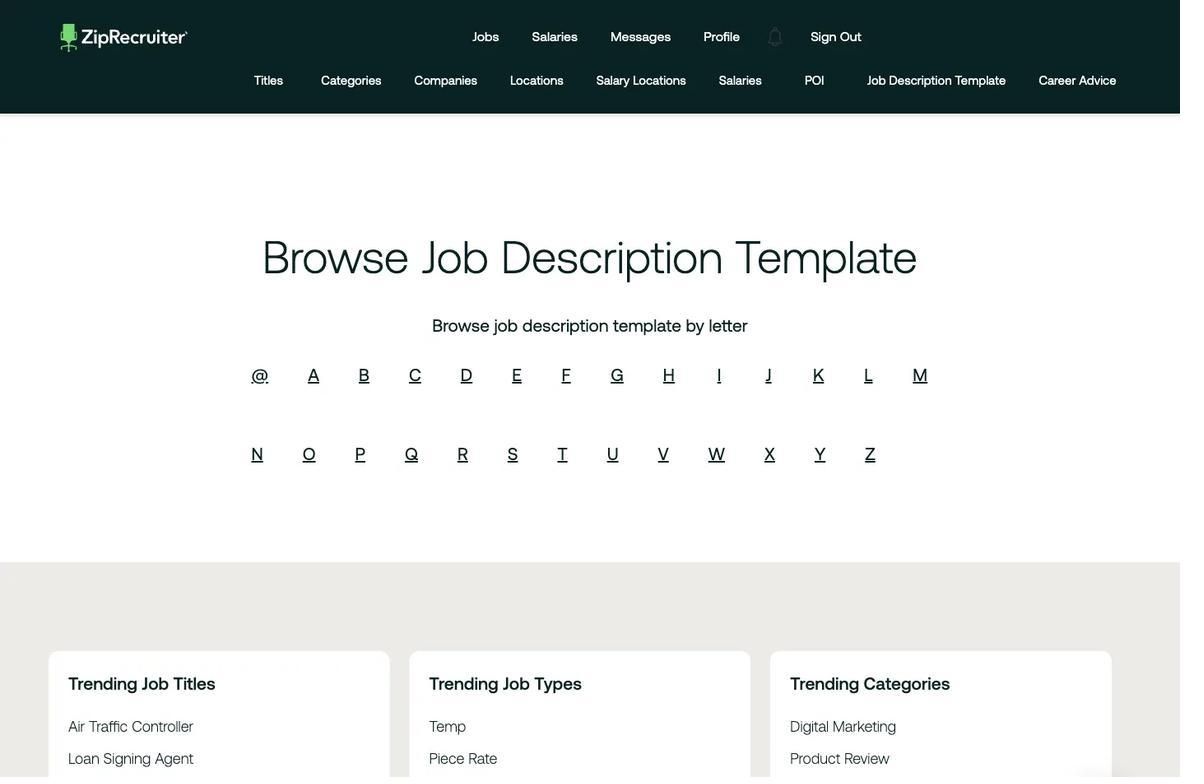 Task type: vqa. For each thing, say whether or not it's contained in the screenshot.


Task type: describe. For each thing, give the bounding box(es) containing it.
signing
[[103, 750, 151, 767]]

template for browse job description template
[[736, 231, 918, 282]]

jobs
[[473, 29, 499, 44]]

f link
[[562, 365, 571, 384]]

tabs element
[[249, 60, 1133, 100]]

salary locations
[[597, 73, 686, 87]]

categories link
[[321, 60, 382, 100]]

messages
[[611, 29, 671, 44]]

j
[[766, 365, 772, 384]]

air traffic controller link
[[68, 718, 194, 735]]

y link
[[815, 444, 826, 463]]

trending for trending job titles
[[68, 673, 137, 693]]

b
[[359, 365, 370, 384]]

out
[[840, 29, 862, 44]]

0 horizontal spatial salaries link
[[520, 13, 590, 60]]

piece rate
[[429, 750, 498, 767]]

advice
[[1080, 73, 1117, 87]]

product review
[[791, 750, 890, 767]]

trending job types
[[429, 673, 582, 693]]

browse for browse job description template by letter
[[432, 315, 490, 335]]

s
[[508, 444, 518, 463]]

product review link
[[791, 750, 890, 767]]

job for browse job description template
[[421, 231, 489, 282]]

jobs link
[[460, 13, 512, 60]]

template for browse job description template by letter
[[613, 315, 682, 335]]

r link
[[458, 444, 468, 463]]

temp link
[[429, 718, 466, 735]]

job for trending job titles
[[142, 673, 169, 693]]

b link
[[359, 365, 370, 384]]

g link
[[611, 365, 624, 384]]

locations inside 'link'
[[633, 73, 686, 87]]

c link
[[409, 365, 421, 384]]

a
[[308, 365, 319, 384]]

m
[[913, 365, 928, 384]]

poi link
[[795, 60, 835, 100]]

salaries inside tabs element
[[719, 73, 762, 87]]

p link
[[355, 444, 366, 463]]

c
[[409, 365, 421, 384]]

air traffic controller
[[68, 718, 194, 735]]

letter
[[709, 315, 748, 335]]

messages link
[[599, 13, 684, 60]]

digital marketing
[[791, 718, 897, 735]]

marketing
[[833, 718, 897, 735]]

t
[[558, 444, 568, 463]]

salaries inside main element
[[532, 29, 578, 44]]

h
[[663, 365, 675, 384]]

digital
[[791, 718, 829, 735]]

browse for browse job description template
[[263, 231, 409, 282]]

sign out link
[[799, 13, 874, 60]]

j link
[[766, 365, 772, 384]]

by
[[686, 315, 705, 335]]

career advice link
[[1039, 60, 1117, 100]]

types
[[534, 673, 582, 693]]

m link
[[913, 365, 928, 384]]

w
[[709, 444, 725, 463]]

l link
[[865, 365, 873, 384]]

ziprecruiter image
[[60, 24, 188, 52]]

v link
[[658, 444, 669, 463]]

0 horizontal spatial titles
[[173, 673, 215, 693]]

profile link
[[692, 13, 753, 60]]

poi
[[805, 73, 824, 87]]

l
[[865, 365, 873, 384]]

n link
[[252, 444, 263, 463]]

n
[[252, 444, 263, 463]]

sign
[[811, 29, 837, 44]]

main element
[[47, 13, 1133, 60]]

h link
[[663, 365, 675, 384]]

o link
[[303, 444, 316, 463]]

air
[[68, 718, 85, 735]]

job description template link
[[867, 60, 1006, 100]]

s link
[[508, 444, 518, 463]]

e link
[[512, 365, 522, 384]]

k
[[813, 365, 824, 384]]

job description template
[[867, 73, 1006, 87]]

loan signing agent
[[68, 750, 194, 767]]

1 vertical spatial categories
[[864, 673, 950, 693]]



Task type: locate. For each thing, give the bounding box(es) containing it.
job
[[867, 73, 886, 87], [421, 231, 489, 282], [494, 315, 518, 335], [142, 673, 169, 693], [503, 673, 530, 693]]

salaries down 'profile' link
[[719, 73, 762, 87]]

@ link
[[252, 365, 269, 384]]

k link
[[813, 365, 824, 384]]

2 vertical spatial template
[[613, 315, 682, 335]]

salaries up locations link
[[532, 29, 578, 44]]

1 trending from the left
[[68, 673, 137, 693]]

rate
[[469, 750, 498, 767]]

1 locations from the left
[[511, 73, 564, 87]]

1 horizontal spatial browse
[[432, 315, 490, 335]]

d link
[[461, 365, 473, 384]]

i
[[718, 365, 721, 384]]

traffic
[[89, 718, 128, 735]]

browse job description template by letter
[[432, 315, 748, 335]]

i link
[[718, 365, 721, 384]]

trending
[[68, 673, 137, 693], [429, 673, 499, 693], [791, 673, 860, 693]]

0 horizontal spatial browse
[[263, 231, 409, 282]]

companies
[[415, 73, 478, 87]]

0 vertical spatial titles
[[254, 73, 283, 87]]

p
[[355, 444, 366, 463]]

locations link
[[511, 60, 564, 100]]

@
[[252, 365, 269, 384]]

job for browse job description template by letter
[[494, 315, 518, 335]]

notifications image
[[757, 18, 795, 55]]

salary locations link
[[597, 60, 686, 100]]

1 vertical spatial template
[[736, 231, 918, 282]]

1 horizontal spatial locations
[[633, 73, 686, 87]]

r
[[458, 444, 468, 463]]

trending for trending job types
[[429, 673, 499, 693]]

salaries
[[532, 29, 578, 44], [719, 73, 762, 87]]

titles link
[[249, 60, 288, 100]]

2 locations from the left
[[633, 73, 686, 87]]

template
[[955, 73, 1006, 87], [736, 231, 918, 282], [613, 315, 682, 335]]

z link
[[865, 444, 876, 463]]

u
[[607, 444, 619, 463]]

piece
[[429, 750, 465, 767]]

1 vertical spatial titles
[[173, 673, 215, 693]]

browse
[[263, 231, 409, 282], [432, 315, 490, 335]]

controller
[[132, 718, 194, 735]]

0 horizontal spatial categories
[[321, 73, 382, 87]]

f
[[562, 365, 571, 384]]

trending categories
[[791, 673, 950, 693]]

0 vertical spatial salaries
[[532, 29, 578, 44]]

agent
[[155, 750, 194, 767]]

companies link
[[415, 60, 478, 100]]

locations right salary
[[633, 73, 686, 87]]

trending up traffic
[[68, 673, 137, 693]]

template inside job description template link
[[955, 73, 1006, 87]]

0 horizontal spatial trending
[[68, 673, 137, 693]]

temp
[[429, 718, 466, 735]]

job inside tabs element
[[867, 73, 886, 87]]

digital marketing link
[[791, 718, 897, 735]]

q
[[405, 444, 418, 463]]

1 horizontal spatial template
[[736, 231, 918, 282]]

loan
[[68, 750, 99, 767]]

0 horizontal spatial locations
[[511, 73, 564, 87]]

trending up digital
[[791, 673, 860, 693]]

2 vertical spatial description
[[523, 315, 609, 335]]

description for browse job description template by letter
[[523, 315, 609, 335]]

sign out
[[811, 29, 862, 44]]

career
[[1039, 73, 1076, 87]]

o
[[303, 444, 316, 463]]

w link
[[709, 444, 725, 463]]

0 horizontal spatial salaries
[[532, 29, 578, 44]]

y
[[815, 444, 826, 463]]

0 vertical spatial description
[[890, 73, 952, 87]]

1 horizontal spatial categories
[[864, 673, 950, 693]]

0 vertical spatial template
[[955, 73, 1006, 87]]

0 horizontal spatial template
[[613, 315, 682, 335]]

d
[[461, 365, 473, 384]]

trending for trending categories
[[791, 673, 860, 693]]

g
[[611, 365, 624, 384]]

browse job description template
[[263, 231, 918, 282]]

x link
[[765, 444, 776, 463]]

q link
[[405, 444, 418, 463]]

2 horizontal spatial template
[[955, 73, 1006, 87]]

career advice
[[1039, 73, 1117, 87]]

salaries link right 'jobs' link
[[520, 13, 590, 60]]

categories inside tabs element
[[321, 73, 382, 87]]

1 vertical spatial salaries
[[719, 73, 762, 87]]

a link
[[308, 365, 319, 384]]

categories
[[321, 73, 382, 87], [864, 673, 950, 693]]

1 horizontal spatial salaries link
[[719, 60, 762, 100]]

1 horizontal spatial trending
[[429, 673, 499, 693]]

loan signing agent link
[[68, 750, 194, 767]]

review
[[845, 750, 890, 767]]

2 horizontal spatial trending
[[791, 673, 860, 693]]

description
[[890, 73, 952, 87], [501, 231, 723, 282], [523, 315, 609, 335]]

trending up 'temp' link
[[429, 673, 499, 693]]

v
[[658, 444, 669, 463]]

piece rate link
[[429, 750, 498, 767]]

description inside tabs element
[[890, 73, 952, 87]]

1 vertical spatial browse
[[432, 315, 490, 335]]

locations down 'jobs' link
[[511, 73, 564, 87]]

titles
[[254, 73, 283, 87], [173, 673, 215, 693]]

job for trending job types
[[503, 673, 530, 693]]

titles inside titles link
[[254, 73, 283, 87]]

salaries link down "profile"
[[719, 60, 762, 100]]

salary
[[597, 73, 630, 87]]

1 vertical spatial description
[[501, 231, 723, 282]]

locations
[[511, 73, 564, 87], [633, 73, 686, 87]]

description for browse job description template
[[501, 231, 723, 282]]

0 vertical spatial categories
[[321, 73, 382, 87]]

3 trending from the left
[[791, 673, 860, 693]]

2 trending from the left
[[429, 673, 499, 693]]

z
[[865, 444, 876, 463]]

u link
[[607, 444, 619, 463]]

product
[[791, 750, 841, 767]]

t link
[[558, 444, 568, 463]]

e
[[512, 365, 522, 384]]

1 horizontal spatial salaries
[[719, 73, 762, 87]]

profile
[[704, 29, 740, 44]]

1 horizontal spatial titles
[[254, 73, 283, 87]]

0 vertical spatial browse
[[263, 231, 409, 282]]

trending job titles
[[68, 673, 215, 693]]

x
[[765, 444, 776, 463]]



